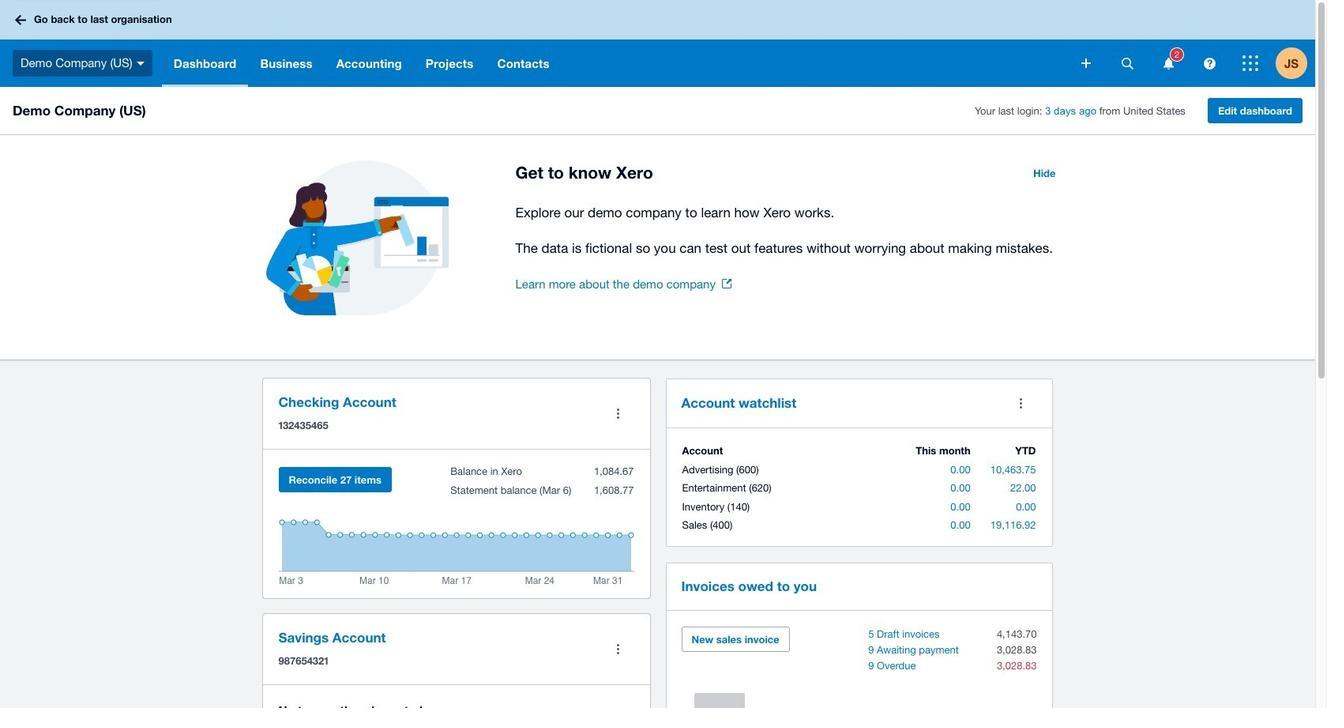 Task type: locate. For each thing, give the bounding box(es) containing it.
accounts watchlist options image
[[1006, 387, 1037, 419]]

svg image
[[15, 15, 26, 25], [1243, 55, 1259, 71], [1122, 57, 1134, 69], [1164, 57, 1174, 69], [1204, 57, 1216, 69], [1082, 58, 1091, 68]]

intro banner body element
[[516, 202, 1066, 259]]

banner
[[0, 0, 1316, 87]]



Task type: vqa. For each thing, say whether or not it's contained in the screenshot.
Manage menu toggle icon on the left bottom of the page
yes



Task type: describe. For each thing, give the bounding box(es) containing it.
svg image
[[137, 61, 144, 65]]

manage menu toggle image
[[603, 398, 634, 430]]



